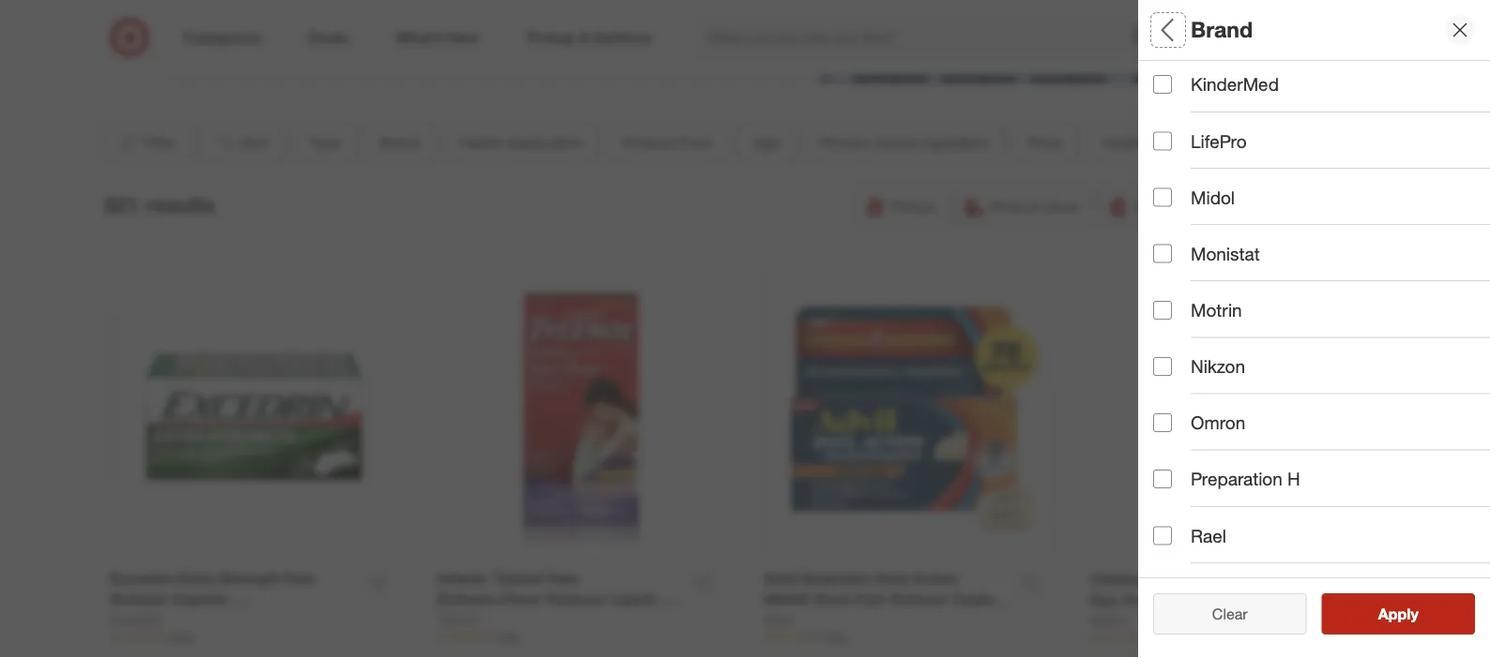 Task type: locate. For each thing, give the bounding box(es) containing it.
1 horizontal spatial product
[[1153, 277, 1221, 299]]

pain right &
[[1294, 592, 1325, 610]]

facts
[[1149, 134, 1186, 152], [1213, 540, 1259, 562]]

active inside the all filters dialog
[[1225, 409, 1278, 430]]

1 vertical spatial price
[[1153, 474, 1197, 496]]

search button
[[1151, 17, 1196, 62]]

1 vertical spatial excedrin
[[110, 612, 162, 628]]

health facts
[[1102, 134, 1186, 152], [1153, 540, 1259, 562]]

1 vertical spatial price button
[[1153, 455, 1490, 521]]

health application
[[460, 134, 583, 152], [1153, 212, 1309, 233]]

product form inside the all filters dialog
[[1153, 277, 1269, 299]]

0 vertical spatial price
[[1028, 134, 1062, 152]]

1 horizontal spatial health application button
[[1153, 192, 1490, 258]]

1 horizontal spatial primary
[[1153, 409, 1220, 430]]

- inside excedrin extra strength pain reliever caplets - acetaminophen/aspirin (nsaid)
[[231, 591, 237, 609]]

1 horizontal spatial form
[[1226, 277, 1269, 299]]

price up in
[[1028, 134, 1062, 152]]

0 vertical spatial health facts
[[1102, 134, 1186, 152]]

shop
[[990, 197, 1025, 216]]

motrin inside brand dialog
[[1191, 300, 1242, 321]]

health facts button up 'midol' 'option'
[[1086, 122, 1202, 164]]

results inside button
[[1390, 605, 1438, 624]]

primary up "pickup" button
[[819, 134, 871, 152]]

0 vertical spatial facts
[[1149, 134, 1186, 152]]

0 vertical spatial age
[[753, 134, 780, 152]]

KinderMed checkbox
[[1153, 75, 1172, 94]]

ingredient up h
[[1282, 409, 1369, 430]]

0 vertical spatial health application
[[460, 134, 583, 152]]

(nsaid) inside excedrin extra strength pain reliever caplets - acetaminophen/aspirin (nsaid)
[[283, 612, 338, 631]]

2 excedrin from the top
[[110, 612, 162, 628]]

motrin up fever
[[1166, 570, 1213, 589]]

excedrin for excedrin
[[110, 612, 162, 628]]

monistat
[[1191, 243, 1260, 265]]

ibuprofen down fever
[[1162, 613, 1231, 632]]

results for see results
[[1390, 605, 1438, 624]]

2 advil from the top
[[763, 612, 792, 628]]

ingredient up 'pickup'
[[921, 134, 989, 152]]

type inside the all filters dialog
[[1153, 80, 1193, 102]]

1 vertical spatial health facts
[[1153, 540, 1259, 562]]

1 vertical spatial age
[[1153, 343, 1187, 365]]

results right see
[[1390, 605, 1438, 624]]

children's
[[1090, 570, 1162, 589]]

1 vertical spatial results
[[1390, 605, 1438, 624]]

1 vertical spatial motrin
[[1166, 570, 1213, 589]]

primary active ingredient up "pickup" button
[[819, 134, 989, 152]]

liquid
[[611, 591, 655, 609]]

dual
[[876, 569, 908, 588]]

advil for advil ibuprofen dual action nsaid back pain reliever caplet - 72ct
[[763, 569, 798, 588]]

0 horizontal spatial primary
[[819, 134, 871, 152]]

Motrin checkbox
[[1153, 301, 1172, 320]]

type right the sort
[[309, 134, 340, 152]]

primary
[[819, 134, 871, 152], [1153, 409, 1220, 430]]

1 vertical spatial type
[[309, 134, 340, 152]]

ibuprofen up back
[[803, 569, 871, 588]]

all
[[1242, 605, 1257, 624]]

tylenol down the reliever+fever in the bottom left of the page
[[437, 612, 478, 628]]

1 excedrin from the top
[[110, 569, 173, 588]]

infants' tylenol pain reliever+fever reducer liquid - acetaminophen - grape link
[[437, 568, 682, 631]]

filter
[[144, 134, 177, 152]]

What can we help you find? suggestions appear below search field
[[697, 17, 1165, 58]]

primary down nikzon "checkbox"
[[1153, 409, 1220, 430]]

filters
[[1185, 17, 1243, 43]]

fl
[[1156, 635, 1165, 653]]

0 vertical spatial advil
[[763, 569, 798, 588]]

1 horizontal spatial product form
[[1153, 277, 1269, 299]]

active up "pickup" button
[[875, 134, 917, 152]]

price up rael option at the bottom right of page
[[1153, 474, 1197, 496]]

321
[[103, 191, 139, 218]]

excedrin inside excedrin extra strength pain reliever caplets - acetaminophen/aspirin (nsaid)
[[110, 569, 173, 588]]

0 horizontal spatial facts
[[1149, 134, 1186, 152]]

results right 321
[[145, 191, 215, 218]]

0 horizontal spatial ingredient
[[921, 134, 989, 152]]

motrin
[[1191, 300, 1242, 321], [1166, 570, 1213, 589], [1090, 613, 1128, 629]]

see
[[1359, 605, 1386, 624]]

health facts up oral
[[1153, 540, 1259, 562]]

0 vertical spatial product
[[622, 134, 675, 152]]

pain inside excedrin extra strength pain reliever caplets - acetaminophen/aspirin (nsaid)
[[284, 569, 316, 588]]

type up lifepro checkbox on the top
[[1153, 80, 1193, 102]]

Monistat checkbox
[[1153, 245, 1172, 263]]

0 horizontal spatial results
[[145, 191, 215, 218]]

health facts up 'midol' 'option'
[[1102, 134, 1186, 152]]

ibuprofen
[[803, 569, 871, 588], [1162, 613, 1231, 632]]

h
[[1288, 469, 1300, 490]]

0 horizontal spatial product form button
[[606, 122, 730, 164]]

4
[[1144, 635, 1152, 653]]

results
[[145, 191, 215, 218], [1390, 605, 1438, 624]]

pain inside advil ibuprofen dual action nsaid back pain reliever caplet - 72ct
[[854, 591, 886, 609]]

0 horizontal spatial primary active ingredient
[[819, 134, 989, 152]]

tylenol link
[[437, 611, 478, 630]]

pain up reducer
[[548, 569, 579, 588]]

advil ibuprofen dual action nsaid back pain reliever caplet - 72ct image
[[763, 268, 1052, 557], [763, 268, 1052, 557]]

0 vertical spatial product form
[[622, 134, 714, 152]]

0 horizontal spatial age button
[[737, 122, 796, 164]]

primary active ingredient up preparation h
[[1153, 409, 1369, 430]]

1 vertical spatial tylenol
[[437, 612, 478, 628]]

product
[[622, 134, 675, 152], [1153, 277, 1221, 299]]

1 vertical spatial advil
[[763, 612, 792, 628]]

0 horizontal spatial ibuprofen
[[803, 569, 871, 588]]

0 horizontal spatial application
[[507, 134, 583, 152]]

0 horizontal spatial form
[[679, 134, 714, 152]]

0 vertical spatial primary
[[819, 134, 871, 152]]

1 horizontal spatial type button
[[1153, 61, 1490, 127]]

0 vertical spatial primary active ingredient button
[[803, 122, 1005, 164]]

1 vertical spatial facts
[[1213, 540, 1259, 562]]

1 advil from the top
[[763, 569, 798, 588]]

1 vertical spatial ibuprofen
[[1162, 613, 1231, 632]]

1 horizontal spatial price
[[1153, 474, 1197, 496]]

motrin down dye-
[[1090, 613, 1128, 629]]

primary active ingredient inside the all filters dialog
[[1153, 409, 1369, 430]]

1 horizontal spatial ibuprofen
[[1162, 613, 1231, 632]]

health facts button up &
[[1153, 521, 1490, 586]]

grape
[[564, 612, 608, 631]]

1 vertical spatial ingredient
[[1282, 409, 1369, 430]]

brand button
[[364, 122, 436, 164], [1153, 127, 1490, 192]]

see results button
[[1322, 594, 1475, 635]]

1 vertical spatial product
[[1153, 277, 1221, 299]]

1 vertical spatial product form
[[1153, 277, 1269, 299]]

advil inside advil ibuprofen dual action nsaid back pain reliever caplet - 72ct
[[763, 569, 798, 588]]

1 vertical spatial application
[[1213, 212, 1309, 233]]

1 horizontal spatial age
[[1153, 343, 1187, 365]]

- left grape
[[554, 612, 560, 631]]

ingredient
[[921, 134, 989, 152], [1282, 409, 1369, 430]]

reliever up berry on the right of page
[[1090, 613, 1148, 632]]

1 vertical spatial health application
[[1153, 212, 1309, 233]]

1 clear from the left
[[1203, 605, 1238, 624]]

primary active ingredient button up "pickup" button
[[803, 122, 1005, 164]]

0 vertical spatial active
[[875, 134, 917, 152]]

type
[[1153, 80, 1193, 102], [309, 134, 340, 152]]

0 horizontal spatial price button
[[1012, 122, 1078, 164]]

0 vertical spatial results
[[145, 191, 215, 218]]

pain
[[284, 569, 316, 588], [548, 569, 579, 588], [854, 591, 886, 609], [1294, 592, 1325, 610]]

lifepro
[[1191, 130, 1247, 152]]

1 vertical spatial age button
[[1153, 324, 1490, 389]]

excedrin link
[[110, 611, 162, 630]]

0 vertical spatial ibuprofen
[[803, 569, 871, 588]]

Omron checkbox
[[1153, 414, 1172, 433]]

reliever
[[110, 591, 168, 609], [890, 591, 947, 609], [1090, 613, 1148, 632]]

pain inside children's motrin oral suspension dye-free fever reduction & pain reliever - ibuprofen (nsaid) - berry - 4 fl oz
[[1294, 592, 1325, 610]]

0 horizontal spatial health application
[[460, 134, 583, 152]]

1 horizontal spatial (nsaid)
[[1235, 613, 1290, 632]]

children's motrin oral suspension dye-free fever reduction & pain reliever - ibuprofen (nsaid) - berry - 4 fl oz
[[1090, 570, 1335, 653]]

application
[[507, 134, 583, 152], [1213, 212, 1309, 233]]

3403 link
[[110, 630, 399, 646]]

motrin inside children's motrin oral suspension dye-free fever reduction & pain reliever - ibuprofen (nsaid) - berry - 4 fl oz
[[1166, 570, 1213, 589]]

shop in store button
[[955, 186, 1091, 227]]

0 vertical spatial health facts button
[[1086, 122, 1202, 164]]

pain right strength
[[284, 569, 316, 588]]

- left '4'
[[1133, 635, 1140, 653]]

0 vertical spatial primary active ingredient
[[819, 134, 989, 152]]

age
[[753, 134, 780, 152], [1153, 343, 1187, 365]]

3403
[[168, 631, 193, 645]]

0 vertical spatial price button
[[1012, 122, 1078, 164]]

product inside the all filters dialog
[[1153, 277, 1221, 299]]

advil up 'nsaid'
[[763, 569, 798, 588]]

motrin link
[[1090, 612, 1128, 631]]

age button
[[737, 122, 796, 164], [1153, 324, 1490, 389]]

oz
[[1169, 635, 1186, 653]]

shop in store
[[990, 197, 1079, 216]]

1 vertical spatial form
[[1226, 277, 1269, 299]]

action
[[912, 569, 958, 588]]

active
[[875, 134, 917, 152], [1225, 409, 1278, 430]]

- right caplet
[[1002, 591, 1008, 609]]

brand dialog
[[1138, 0, 1490, 658]]

excedrin extra strength pain reliever caplets - acetaminophen/aspirin (nsaid) image
[[110, 268, 399, 557], [110, 268, 399, 557]]

reliever up excedrin link on the left bottom
[[110, 591, 168, 609]]

1 horizontal spatial active
[[1225, 409, 1278, 430]]

store
[[1045, 197, 1079, 216]]

brand
[[1191, 17, 1253, 43], [380, 134, 420, 152], [1153, 146, 1204, 168]]

1 vertical spatial primary
[[1153, 409, 1220, 430]]

0 vertical spatial ingredient
[[921, 134, 989, 152]]

0 horizontal spatial reliever
[[110, 591, 168, 609]]

health
[[460, 134, 503, 152], [1102, 134, 1145, 152], [1153, 212, 1208, 233], [1153, 540, 1208, 562]]

0 vertical spatial type
[[1153, 80, 1193, 102]]

tylenol up the reliever+fever in the bottom left of the page
[[494, 569, 544, 588]]

1 horizontal spatial reliever
[[890, 591, 947, 609]]

day
[[1177, 197, 1203, 216]]

clear inside the all filters dialog
[[1203, 605, 1238, 624]]

clear inside brand dialog
[[1212, 605, 1248, 624]]

1 horizontal spatial facts
[[1213, 540, 1259, 562]]

product form button inside the all filters dialog
[[1153, 258, 1490, 324]]

Nikzon checkbox
[[1153, 357, 1172, 376]]

excedrin
[[110, 569, 173, 588], [110, 612, 162, 628]]

children's motrin oral suspension dye-free fever reduction & pain reliever - ibuprofen (nsaid) - berry - 4 fl oz image
[[1090, 268, 1380, 558], [1090, 268, 1380, 558]]

1 horizontal spatial health application
[[1153, 212, 1309, 233]]

1 horizontal spatial type
[[1153, 80, 1193, 102]]

infants' tylenol pain reliever+fever reducer liquid - acetaminophen - grape image
[[437, 268, 726, 557], [437, 268, 726, 557]]

primary active ingredient
[[819, 134, 989, 152], [1153, 409, 1369, 430]]

facts left lifepro at top right
[[1149, 134, 1186, 152]]

product form button
[[606, 122, 730, 164], [1153, 258, 1490, 324]]

advil
[[763, 569, 798, 588], [763, 612, 792, 628]]

LifePro checkbox
[[1153, 132, 1172, 150]]

0 horizontal spatial health application button
[[444, 122, 599, 164]]

0 vertical spatial excedrin
[[110, 569, 173, 588]]

advil down 'nsaid'
[[763, 612, 792, 628]]

product form
[[622, 134, 714, 152], [1153, 277, 1269, 299]]

0 vertical spatial motrin
[[1191, 300, 1242, 321]]

Midol checkbox
[[1153, 188, 1172, 207]]

- right the liquid
[[659, 591, 665, 609]]

1 horizontal spatial tylenol
[[494, 569, 544, 588]]

1 vertical spatial active
[[1225, 409, 1278, 430]]

0 horizontal spatial tylenol
[[437, 612, 478, 628]]

1 horizontal spatial primary active ingredient
[[1153, 409, 1369, 430]]

active up preparation h
[[1225, 409, 1278, 430]]

pain inside infants' tylenol pain reliever+fever reducer liquid - acetaminophen - grape
[[548, 569, 579, 588]]

infants'
[[437, 569, 490, 588]]

reducer
[[546, 591, 607, 609]]

1 horizontal spatial results
[[1390, 605, 1438, 624]]

price
[[1028, 134, 1062, 152], [1153, 474, 1197, 496]]

1 horizontal spatial primary active ingredient button
[[1153, 389, 1490, 455]]

all filters dialog
[[1138, 0, 1490, 658]]

kindermed
[[1191, 74, 1279, 95]]

health application button
[[444, 122, 599, 164], [1153, 192, 1490, 258]]

1 horizontal spatial brand button
[[1153, 127, 1490, 192]]

0 horizontal spatial (nsaid)
[[283, 612, 338, 631]]

primary active ingredient button up h
[[1153, 389, 1490, 455]]

facts inside the all filters dialog
[[1213, 540, 1259, 562]]

0 vertical spatial health application button
[[444, 122, 599, 164]]

2 horizontal spatial reliever
[[1090, 613, 1148, 632]]

-
[[231, 591, 237, 609], [659, 591, 665, 609], [1002, 591, 1008, 609], [554, 612, 560, 631], [1152, 613, 1158, 632], [1295, 613, 1301, 632], [1133, 635, 1140, 653]]

reliever inside advil ibuprofen dual action nsaid back pain reliever caplet - 72ct
[[890, 591, 947, 609]]

Preparation H checkbox
[[1153, 470, 1172, 489]]

price button
[[1012, 122, 1078, 164], [1153, 455, 1490, 521]]

reliever down action
[[890, 591, 947, 609]]

0 vertical spatial tylenol
[[494, 569, 544, 588]]

0 horizontal spatial type
[[309, 134, 340, 152]]

1 vertical spatial product form button
[[1153, 258, 1490, 324]]

primary active ingredient button
[[803, 122, 1005, 164], [1153, 389, 1490, 455]]

0 vertical spatial product form button
[[606, 122, 730, 164]]

caplets
[[172, 591, 226, 609]]

0 horizontal spatial brand button
[[364, 122, 436, 164]]

motrin right motrin checkbox
[[1191, 300, 1242, 321]]

1097 link
[[1090, 631, 1380, 647]]

ingredient inside the all filters dialog
[[1282, 409, 1369, 430]]

clear for clear
[[1212, 605, 1248, 624]]

facts up oral
[[1213, 540, 1259, 562]]

1 vertical spatial health application button
[[1153, 192, 1490, 258]]

1 horizontal spatial application
[[1213, 212, 1309, 233]]

pain down dual
[[854, 591, 886, 609]]

form inside the all filters dialog
[[1226, 277, 1269, 299]]

1097
[[1148, 632, 1173, 646]]

- down strength
[[231, 591, 237, 609]]

1 horizontal spatial product form button
[[1153, 258, 1490, 324]]

2 clear from the left
[[1212, 605, 1248, 624]]

72ct
[[763, 612, 794, 631]]

1 vertical spatial primary active ingredient
[[1153, 409, 1369, 430]]



Task type: vqa. For each thing, say whether or not it's contained in the screenshot.
second ADVIL from the bottom
yes



Task type: describe. For each thing, give the bounding box(es) containing it.
321 results
[[103, 191, 215, 218]]

0 horizontal spatial active
[[875, 134, 917, 152]]

reliever inside children's motrin oral suspension dye-free fever reduction & pain reliever - ibuprofen (nsaid) - berry - 4 fl oz
[[1090, 613, 1148, 632]]

0 horizontal spatial product
[[622, 134, 675, 152]]

0 vertical spatial age button
[[737, 122, 796, 164]]

1587 link
[[437, 630, 726, 646]]

excedrin extra strength pain reliever caplets - acetaminophen/aspirin (nsaid)
[[110, 569, 338, 631]]

acetaminophen
[[437, 612, 550, 631]]

1 horizontal spatial price button
[[1153, 455, 1490, 521]]

clear for clear all
[[1203, 605, 1238, 624]]

- down suspension
[[1295, 613, 1301, 632]]

1705
[[822, 631, 847, 645]]

results for 321 results
[[145, 191, 215, 218]]

sort button
[[198, 122, 285, 164]]

reliever+fever
[[437, 591, 542, 609]]

free
[[1123, 592, 1155, 610]]

0 vertical spatial application
[[507, 134, 583, 152]]

oral
[[1217, 570, 1247, 589]]

all
[[1153, 17, 1179, 43]]

advertisement region
[[182, 0, 1308, 84]]

price inside the all filters dialog
[[1153, 474, 1197, 496]]

same day delivery button
[[1099, 186, 1273, 227]]

dye-
[[1090, 592, 1123, 610]]

strength
[[219, 569, 280, 588]]

apply
[[1378, 605, 1419, 624]]

sponsored
[[1253, 85, 1308, 99]]

1705 link
[[763, 630, 1052, 646]]

1587
[[495, 631, 520, 645]]

clear button
[[1153, 594, 1307, 635]]

suspension
[[1251, 570, 1335, 589]]

0 horizontal spatial primary active ingredient button
[[803, 122, 1005, 164]]

0 horizontal spatial type button
[[293, 122, 356, 164]]

berry
[[1090, 635, 1129, 653]]

preparation h
[[1191, 469, 1300, 490]]

- inside advil ibuprofen dual action nsaid back pain reliever caplet - 72ct
[[1002, 591, 1008, 609]]

back
[[814, 591, 850, 609]]

0 horizontal spatial age
[[753, 134, 780, 152]]

excedrin extra strength pain reliever caplets - acetaminophen/aspirin (nsaid) link
[[110, 568, 355, 631]]

1 vertical spatial primary active ingredient button
[[1153, 389, 1490, 455]]

caplet
[[952, 591, 998, 609]]

in
[[1030, 197, 1041, 216]]

preparation
[[1191, 469, 1283, 490]]

brand inside dialog
[[1191, 17, 1253, 43]]

health application inside the all filters dialog
[[1153, 212, 1309, 233]]

ibuprofen inside children's motrin oral suspension dye-free fever reduction & pain reliever - ibuprofen (nsaid) - berry - 4 fl oz
[[1162, 613, 1231, 632]]

advil ibuprofen dual action nsaid back pain reliever caplet - 72ct
[[763, 569, 1008, 631]]

0 horizontal spatial product form
[[622, 134, 714, 152]]

delivery
[[1207, 197, 1261, 216]]

2 vertical spatial motrin
[[1090, 613, 1128, 629]]

nikzon
[[1191, 356, 1245, 378]]

rael
[[1191, 525, 1226, 547]]

pickup button
[[855, 186, 948, 227]]

apply button
[[1322, 594, 1475, 635]]

0 vertical spatial form
[[679, 134, 714, 152]]

same
[[1134, 197, 1173, 216]]

excedrin for excedrin extra strength pain reliever caplets - acetaminophen/aspirin (nsaid)
[[110, 569, 173, 588]]

extra
[[177, 569, 214, 588]]

see results
[[1359, 605, 1438, 624]]

advil for advil
[[763, 612, 792, 628]]

filter button
[[103, 122, 191, 164]]

all filters
[[1153, 17, 1243, 43]]

clear all button
[[1153, 594, 1307, 635]]

children's motrin oral suspension dye-free fever reduction & pain reliever - ibuprofen (nsaid) - berry - 4 fl oz link
[[1090, 569, 1336, 653]]

advil ibuprofen dual action nsaid back pain reliever caplet - 72ct link
[[763, 568, 1008, 631]]

Rael checkbox
[[1153, 527, 1172, 546]]

fever
[[1159, 592, 1198, 610]]

pickup
[[890, 197, 935, 216]]

health facts inside the all filters dialog
[[1153, 540, 1259, 562]]

midol
[[1191, 187, 1235, 208]]

reliever inside excedrin extra strength pain reliever caplets - acetaminophen/aspirin (nsaid)
[[110, 591, 168, 609]]

- up "fl"
[[1152, 613, 1158, 632]]

nsaid
[[763, 591, 810, 609]]

acetaminophen/aspirin
[[110, 612, 279, 631]]

primary inside the all filters dialog
[[1153, 409, 1220, 430]]

1 vertical spatial health facts button
[[1153, 521, 1490, 586]]

&
[[1279, 592, 1289, 610]]

brand inside the all filters dialog
[[1153, 146, 1204, 168]]

search
[[1151, 30, 1196, 48]]

advil link
[[763, 611, 792, 630]]

application inside the all filters dialog
[[1213, 212, 1309, 233]]

1 horizontal spatial age button
[[1153, 324, 1490, 389]]

reduction
[[1202, 592, 1275, 610]]

ibuprofen inside advil ibuprofen dual action nsaid back pain reliever caplet - 72ct
[[803, 569, 871, 588]]

omron
[[1191, 412, 1245, 434]]

same day delivery
[[1134, 197, 1261, 216]]

infants' tylenol pain reliever+fever reducer liquid - acetaminophen - grape
[[437, 569, 665, 631]]

(nsaid) inside children's motrin oral suspension dye-free fever reduction & pain reliever - ibuprofen (nsaid) - berry - 4 fl oz
[[1235, 613, 1290, 632]]

sort
[[240, 134, 269, 152]]

tylenol inside infants' tylenol pain reliever+fever reducer liquid - acetaminophen - grape
[[494, 569, 544, 588]]

clear all
[[1203, 605, 1257, 624]]

age inside the all filters dialog
[[1153, 343, 1187, 365]]



